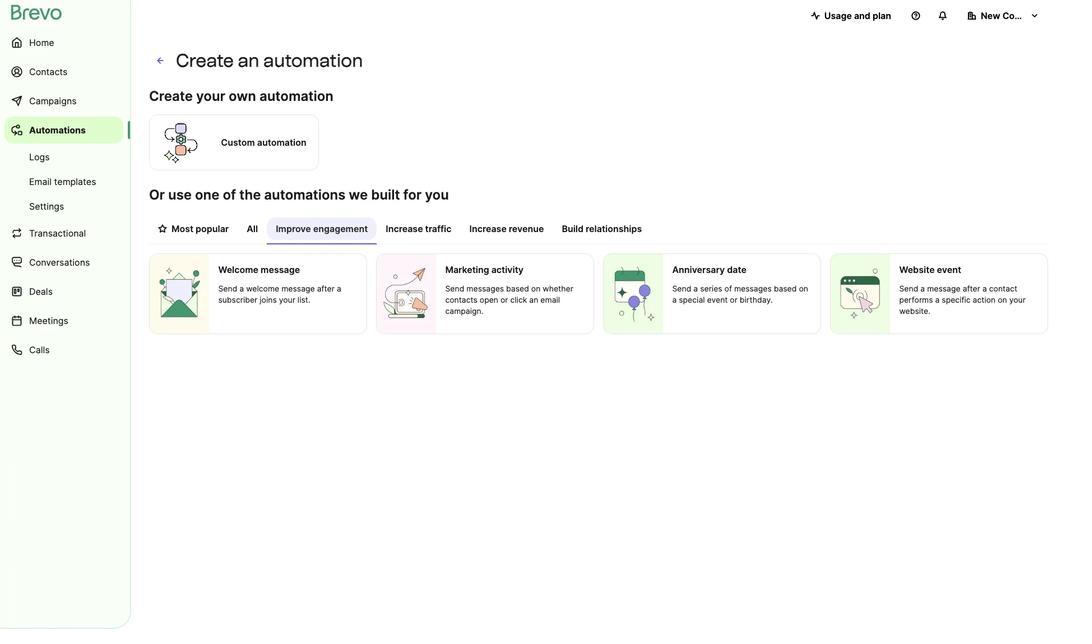 Task type: locate. For each thing, give the bounding box(es) containing it.
1 horizontal spatial or
[[730, 295, 738, 305]]

new company
[[981, 10, 1044, 21]]

send up the contacts
[[445, 284, 465, 293]]

increase revenue
[[470, 223, 544, 234]]

based
[[506, 284, 529, 293], [774, 284, 797, 293]]

increase for increase traffic
[[386, 223, 423, 234]]

increase for increase revenue
[[470, 223, 507, 234]]

new
[[981, 10, 1001, 21]]

an up own
[[238, 50, 259, 71]]

1 based from the left
[[506, 284, 529, 293]]

2 after from the left
[[963, 284, 981, 293]]

action
[[973, 295, 996, 305]]

the
[[239, 187, 261, 203]]

whether
[[543, 284, 574, 293]]

1 messages from the left
[[467, 284, 504, 293]]

meetings link
[[4, 307, 123, 334]]

on inside send a message after a contact performs a specific action on your website.
[[998, 295, 1008, 305]]

automation
[[264, 50, 363, 71], [260, 88, 334, 104], [257, 137, 307, 148]]

templates
[[54, 176, 96, 187]]

deals link
[[4, 278, 123, 305]]

3 send from the left
[[673, 284, 692, 293]]

message up specific in the top right of the page
[[928, 284, 961, 293]]

2 horizontal spatial your
[[1010, 295, 1026, 305]]

use
[[168, 187, 192, 203]]

increase left revenue
[[470, 223, 507, 234]]

1 horizontal spatial your
[[279, 295, 295, 305]]

1 vertical spatial create
[[149, 88, 193, 104]]

send inside send a welcome message after a subscriber joins your list.
[[218, 284, 237, 293]]

0 horizontal spatial or
[[501, 295, 508, 305]]

email templates
[[29, 176, 96, 187]]

increase
[[386, 223, 423, 234], [470, 223, 507, 234]]

1 horizontal spatial on
[[799, 284, 809, 293]]

we
[[349, 187, 368, 203]]

or use one of the automations we built for you
[[149, 187, 449, 203]]

custom automation
[[221, 137, 307, 148]]

tab list
[[149, 218, 1049, 244]]

1 send from the left
[[218, 284, 237, 293]]

or
[[501, 295, 508, 305], [730, 295, 738, 305]]

message inside send a message after a contact performs a specific action on your website.
[[928, 284, 961, 293]]

messages up birthday.
[[735, 284, 772, 293]]

home
[[29, 37, 54, 48]]

website
[[900, 264, 935, 275]]

message inside send a welcome message after a subscriber joins your list.
[[282, 284, 315, 293]]

usage
[[825, 10, 852, 21]]

2 increase from the left
[[470, 223, 507, 234]]

contacts link
[[4, 58, 123, 85]]

event
[[937, 264, 962, 275], [707, 295, 728, 305]]

dxrbf image
[[158, 224, 167, 233]]

messages up open
[[467, 284, 504, 293]]

send inside send a message after a contact performs a specific action on your website.
[[900, 284, 919, 293]]

create for create an automation
[[176, 50, 234, 71]]

or left click
[[501, 295, 508, 305]]

0 horizontal spatial based
[[506, 284, 529, 293]]

build relationships link
[[553, 218, 651, 243]]

send for website event
[[900, 284, 919, 293]]

an right click
[[530, 295, 539, 305]]

1 vertical spatial of
[[725, 284, 732, 293]]

send up subscriber
[[218, 284, 237, 293]]

1 horizontal spatial messages
[[735, 284, 772, 293]]

on
[[531, 284, 541, 293], [799, 284, 809, 293], [998, 295, 1008, 305]]

or inside the send a series of messages based on a special event or birthday.
[[730, 295, 738, 305]]

send for welcome message
[[218, 284, 237, 293]]

0 vertical spatial of
[[223, 187, 236, 203]]

event down series
[[707, 295, 728, 305]]

0 vertical spatial event
[[937, 264, 962, 275]]

settings
[[29, 201, 64, 212]]

of left the
[[223, 187, 236, 203]]

1 increase from the left
[[386, 223, 423, 234]]

performs
[[900, 295, 933, 305]]

0 horizontal spatial increase
[[386, 223, 423, 234]]

2 vertical spatial automation
[[257, 137, 307, 148]]

welcome
[[246, 284, 279, 293]]

1 horizontal spatial based
[[774, 284, 797, 293]]

most popular
[[172, 223, 229, 234]]

traffic
[[425, 223, 452, 234]]

your left "list."
[[279, 295, 295, 305]]

your
[[196, 88, 225, 104], [279, 295, 295, 305], [1010, 295, 1026, 305]]

event up specific in the top right of the page
[[937, 264, 962, 275]]

date
[[727, 264, 747, 275]]

your left own
[[196, 88, 225, 104]]

1 horizontal spatial an
[[530, 295, 539, 305]]

create your own automation
[[149, 88, 334, 104]]

a
[[240, 284, 244, 293], [337, 284, 341, 293], [694, 284, 698, 293], [921, 284, 925, 293], [983, 284, 987, 293], [673, 295, 677, 305], [936, 295, 940, 305]]

email
[[29, 176, 52, 187]]

of inside the send a series of messages based on a special event or birthday.
[[725, 284, 732, 293]]

most popular link
[[149, 218, 238, 243]]

1 horizontal spatial of
[[725, 284, 732, 293]]

1 horizontal spatial after
[[963, 284, 981, 293]]

increase left traffic
[[386, 223, 423, 234]]

all link
[[238, 218, 267, 243]]

1 horizontal spatial increase
[[470, 223, 507, 234]]

1 or from the left
[[501, 295, 508, 305]]

send inside the send a series of messages based on a special event or birthday.
[[673, 284, 692, 293]]

increase revenue link
[[461, 218, 553, 243]]

send
[[218, 284, 237, 293], [445, 284, 465, 293], [673, 284, 692, 293], [900, 284, 919, 293]]

messages inside the send a series of messages based on a special event or birthday.
[[735, 284, 772, 293]]

after inside send a welcome message after a subscriber joins your list.
[[317, 284, 335, 293]]

new company button
[[959, 4, 1049, 27]]

0 horizontal spatial an
[[238, 50, 259, 71]]

on inside the send a series of messages based on a special event or birthday.
[[799, 284, 809, 293]]

on inside send messages based on whether contacts open or click an email campaign.
[[531, 284, 541, 293]]

1 vertical spatial an
[[530, 295, 539, 305]]

send up special
[[673, 284, 692, 293]]

create
[[176, 50, 234, 71], [149, 88, 193, 104]]

1 vertical spatial event
[[707, 295, 728, 305]]

0 horizontal spatial after
[[317, 284, 335, 293]]

after inside send a message after a contact performs a specific action on your website.
[[963, 284, 981, 293]]

4 send from the left
[[900, 284, 919, 293]]

0 vertical spatial an
[[238, 50, 259, 71]]

conversations
[[29, 257, 90, 268]]

improve engagement
[[276, 223, 368, 234]]

message
[[261, 264, 300, 275], [282, 284, 315, 293], [928, 284, 961, 293]]

relationships
[[586, 223, 642, 234]]

settings link
[[4, 195, 123, 218]]

2 send from the left
[[445, 284, 465, 293]]

messages
[[467, 284, 504, 293], [735, 284, 772, 293]]

0 horizontal spatial of
[[223, 187, 236, 203]]

1 after from the left
[[317, 284, 335, 293]]

send up performs
[[900, 284, 919, 293]]

0 horizontal spatial messages
[[467, 284, 504, 293]]

2 horizontal spatial on
[[998, 295, 1008, 305]]

calls link
[[4, 336, 123, 363]]

contact
[[990, 284, 1018, 293]]

after
[[317, 284, 335, 293], [963, 284, 981, 293]]

send inside send messages based on whether contacts open or click an email campaign.
[[445, 284, 465, 293]]

anniversary
[[673, 264, 725, 275]]

your inside send a message after a contact performs a specific action on your website.
[[1010, 295, 1026, 305]]

2 based from the left
[[774, 284, 797, 293]]

messages inside send messages based on whether contacts open or click an email campaign.
[[467, 284, 504, 293]]

message up "list."
[[282, 284, 315, 293]]

your down contact
[[1010, 295, 1026, 305]]

improve engagement link
[[267, 218, 377, 244]]

of right series
[[725, 284, 732, 293]]

2 messages from the left
[[735, 284, 772, 293]]

message up send a welcome message after a subscriber joins your list.
[[261, 264, 300, 275]]

0 horizontal spatial on
[[531, 284, 541, 293]]

website event
[[900, 264, 962, 275]]

2 or from the left
[[730, 295, 738, 305]]

special
[[679, 295, 705, 305]]

an
[[238, 50, 259, 71], [530, 295, 539, 305]]

0 vertical spatial create
[[176, 50, 234, 71]]

you
[[425, 187, 449, 203]]

based inside send messages based on whether contacts open or click an email campaign.
[[506, 284, 529, 293]]

0 horizontal spatial event
[[707, 295, 728, 305]]

or left birthday.
[[730, 295, 738, 305]]

event inside the send a series of messages based on a special event or birthday.
[[707, 295, 728, 305]]



Task type: vqa. For each thing, say whether or not it's contained in the screenshot.
SETTINGS link
yes



Task type: describe. For each thing, give the bounding box(es) containing it.
of for the
[[223, 187, 236, 203]]

one
[[195, 187, 220, 203]]

automation inside "button"
[[257, 137, 307, 148]]

send a series of messages based on a special event or birthday.
[[673, 284, 809, 305]]

automations
[[29, 124, 86, 136]]

transactional link
[[4, 220, 123, 247]]

marketing activity
[[445, 264, 524, 275]]

conversations link
[[4, 249, 123, 276]]

0 vertical spatial automation
[[264, 50, 363, 71]]

list.
[[298, 295, 311, 305]]

increase traffic
[[386, 223, 452, 234]]

home link
[[4, 29, 123, 56]]

1 vertical spatial automation
[[260, 88, 334, 104]]

send for anniversary date
[[673, 284, 692, 293]]

company
[[1003, 10, 1044, 21]]

campaigns
[[29, 95, 77, 107]]

email
[[541, 295, 560, 305]]

logs
[[29, 151, 50, 163]]

website.
[[900, 306, 931, 316]]

send messages based on whether contacts open or click an email campaign.
[[445, 284, 574, 316]]

series
[[700, 284, 723, 293]]

deals
[[29, 286, 53, 297]]

send a message after a contact performs a specific action on your website.
[[900, 284, 1026, 316]]

build
[[562, 223, 584, 234]]

transactional
[[29, 228, 86, 239]]

campaigns link
[[4, 87, 123, 114]]

calls
[[29, 344, 50, 356]]

specific
[[942, 295, 971, 305]]

create an automation
[[176, 50, 363, 71]]

automations
[[264, 187, 346, 203]]

create for create your own automation
[[149, 88, 193, 104]]

joins
[[260, 295, 277, 305]]

all
[[247, 223, 258, 234]]

custom
[[221, 137, 255, 148]]

built
[[371, 187, 400, 203]]

welcome
[[218, 264, 259, 275]]

increase traffic link
[[377, 218, 461, 243]]

contacts
[[445, 295, 478, 305]]

tab list containing most popular
[[149, 218, 1049, 244]]

contacts
[[29, 66, 67, 77]]

send a welcome message after a subscriber joins your list.
[[218, 284, 341, 305]]

1 horizontal spatial event
[[937, 264, 962, 275]]

anniversary date
[[673, 264, 747, 275]]

automations link
[[4, 117, 123, 144]]

0 horizontal spatial your
[[196, 88, 225, 104]]

build relationships
[[562, 223, 642, 234]]

click
[[511, 295, 527, 305]]

usage and plan
[[825, 10, 892, 21]]

revenue
[[509, 223, 544, 234]]

for
[[404, 187, 422, 203]]

of for messages
[[725, 284, 732, 293]]

engagement
[[313, 223, 368, 234]]

marketing
[[445, 264, 489, 275]]

usage and plan button
[[802, 4, 901, 27]]

an inside send messages based on whether contacts open or click an email campaign.
[[530, 295, 539, 305]]

plan
[[873, 10, 892, 21]]

and
[[855, 10, 871, 21]]

popular
[[196, 223, 229, 234]]

send for marketing activity
[[445, 284, 465, 293]]

logs link
[[4, 146, 123, 168]]

email templates link
[[4, 170, 123, 193]]

campaign.
[[445, 306, 484, 316]]

or
[[149, 187, 165, 203]]

own
[[229, 88, 256, 104]]

improve
[[276, 223, 311, 234]]

custom automation button
[[149, 113, 319, 172]]

birthday.
[[740, 295, 773, 305]]

activity
[[492, 264, 524, 275]]

welcome message
[[218, 264, 300, 275]]

your inside send a welcome message after a subscriber joins your list.
[[279, 295, 295, 305]]

or inside send messages based on whether contacts open or click an email campaign.
[[501, 295, 508, 305]]

subscriber
[[218, 295, 258, 305]]

based inside the send a series of messages based on a special event or birthday.
[[774, 284, 797, 293]]

open
[[480, 295, 499, 305]]

most
[[172, 223, 194, 234]]



